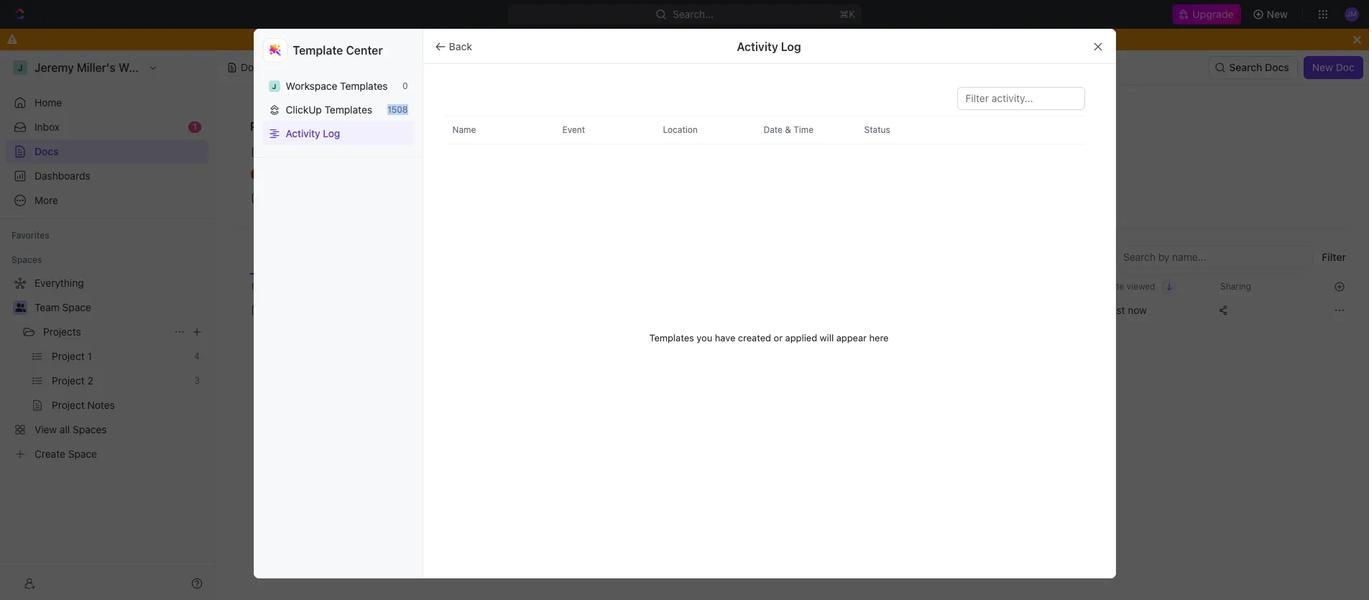 Task type: locate. For each thing, give the bounding box(es) containing it.
date & time column header
[[748, 116, 851, 144]]

name
[[452, 124, 476, 135], [252, 281, 275, 291]]

hide
[[795, 33, 817, 45]]

0
[[402, 80, 408, 91]]

favorites up "spaces"
[[11, 230, 49, 241]]

workspace for workspace templates
[[286, 80, 337, 92]]

recent
[[250, 120, 288, 133]]

location column header
[[647, 116, 751, 144]]

0 horizontal spatial docs
[[34, 145, 59, 157]]

1 vertical spatial new
[[1312, 61, 1333, 73]]

untitled link
[[244, 141, 585, 164], [999, 141, 1340, 164]]

row inside grid
[[547, 116, 1085, 144]]

1 vertical spatial activity
[[286, 127, 320, 139]]

column header
[[232, 275, 248, 298], [671, 275, 815, 298], [815, 275, 982, 298], [982, 275, 1097, 298]]

jeremy miller's workspace, , element
[[268, 80, 280, 92]]

name inside 'column header'
[[452, 124, 476, 135]]

just now table
[[232, 275, 1352, 325]]

team space link
[[34, 296, 206, 319]]

0 vertical spatial date
[[764, 124, 783, 135]]

new
[[1267, 8, 1288, 20], [1312, 61, 1333, 73]]

1 horizontal spatial docs
[[241, 61, 264, 73]]

0 vertical spatial workspace
[[286, 80, 337, 92]]

docs inside button
[[1265, 61, 1289, 73]]

1 cell from the left
[[232, 298, 248, 323]]

activity
[[737, 40, 778, 53], [286, 127, 320, 139]]

2 untitled from the left
[[1024, 146, 1061, 158]]

1 vertical spatial name
[[252, 281, 275, 291]]

this
[[819, 33, 837, 45]]

0 vertical spatial new
[[1267, 8, 1288, 20]]

0 horizontal spatial name
[[252, 281, 275, 291]]

status
[[864, 124, 890, 135]]

Search by name... text field
[[1123, 247, 1305, 268]]

log down 'clickup templates'
[[323, 127, 340, 139]]

1 untitled from the left
[[270, 146, 307, 158]]

search docs
[[1229, 61, 1289, 73]]

1 vertical spatial row
[[232, 275, 1352, 298]]

notifications?
[[681, 33, 746, 45]]

search...
[[673, 8, 714, 20]]

1 vertical spatial activity log
[[286, 127, 340, 139]]

name for 'event' 'column header'
[[452, 124, 476, 135]]

0 horizontal spatial activity
[[286, 127, 320, 139]]

tree inside sidebar navigation
[[6, 272, 208, 466]]

1 vertical spatial favorites
[[11, 230, 49, 241]]

grid
[[446, 116, 1092, 561]]

to
[[594, 33, 603, 45]]

0 horizontal spatial untitled link
[[244, 141, 585, 164]]

templates
[[340, 80, 388, 92], [325, 103, 372, 116]]

project
[[647, 146, 680, 158]]

name for 1st cell from the left
[[252, 281, 275, 291]]

row containing event
[[547, 116, 1085, 144]]

0 vertical spatial row
[[547, 116, 1085, 144]]

tab list
[[249, 246, 593, 275]]

date
[[764, 124, 783, 135], [1105, 281, 1124, 291]]

project notes
[[647, 146, 710, 158]]

projects link
[[43, 321, 168, 344]]

activity down clickup
[[286, 127, 320, 139]]

new left the doc
[[1312, 61, 1333, 73]]

templates for clickup templates
[[325, 103, 372, 116]]

0 vertical spatial log
[[781, 40, 801, 53]]

new for new
[[1267, 8, 1288, 20]]

0 vertical spatial name
[[452, 124, 476, 135]]

date left '&'
[[764, 124, 783, 135]]

log
[[781, 40, 801, 53], [323, 127, 340, 139]]

event column header
[[547, 116, 650, 144]]

all
[[253, 253, 265, 265]]

center
[[346, 44, 383, 57]]

activity left hide on the right of page
[[737, 40, 778, 53]]

date inside date & time column header
[[764, 124, 783, 135]]

date viewed button
[[1097, 275, 1177, 298]]

0 horizontal spatial untitled
[[270, 146, 307, 158]]

templates up activity log button
[[325, 103, 372, 116]]

1 vertical spatial log
[[323, 127, 340, 139]]

log inside button
[[323, 127, 340, 139]]

activity log
[[737, 40, 801, 53], [286, 127, 340, 139]]

date & time
[[764, 124, 814, 135]]

1 horizontal spatial activity log
[[737, 40, 801, 53]]

cell
[[232, 298, 248, 323], [671, 298, 815, 323], [815, 298, 982, 323], [982, 298, 1097, 323]]

tab list containing all
[[249, 246, 593, 275]]

favorites up the 'project'
[[627, 120, 677, 133]]

date inside date viewed button
[[1105, 281, 1124, 291]]

0 vertical spatial favorites
[[627, 120, 677, 133]]

0 horizontal spatial activity log
[[286, 127, 340, 139]]

do you want to enable browser notifications? enable hide this
[[532, 33, 837, 45]]

new doc button
[[1304, 56, 1363, 79]]

location
[[663, 124, 698, 135]]

back button
[[429, 35, 481, 58]]

activity log left this
[[737, 40, 801, 53]]

1 horizontal spatial untitled
[[1024, 146, 1061, 158]]

dashboards link
[[6, 165, 208, 188]]

tree
[[6, 272, 208, 466]]

spaces
[[11, 254, 42, 265]]

home link
[[6, 91, 208, 114]]

event
[[562, 124, 585, 135]]

0 horizontal spatial log
[[323, 127, 340, 139]]

tree containing team space
[[6, 272, 208, 466]]

2 horizontal spatial docs
[[1265, 61, 1289, 73]]

1 horizontal spatial name
[[452, 124, 476, 135]]

1 horizontal spatial workspace
[[425, 253, 478, 265]]

1 horizontal spatial favorites
[[627, 120, 677, 133]]

1 horizontal spatial untitled link
[[999, 141, 1340, 164]]

untitled
[[270, 146, 307, 158], [1024, 146, 1061, 158]]

home
[[34, 96, 62, 109]]

notes
[[683, 146, 710, 158]]

time
[[794, 124, 814, 135]]

1 vertical spatial templates
[[325, 103, 372, 116]]

docs
[[241, 61, 264, 73], [1265, 61, 1289, 73], [34, 145, 59, 157]]

date viewed
[[1105, 281, 1155, 291]]

new up search docs on the top right
[[1267, 8, 1288, 20]]

new doc
[[1312, 61, 1355, 73]]

row containing name
[[232, 275, 1352, 298]]

untitled down filter activity... text field
[[1024, 146, 1061, 158]]

untitled down the 'recent' at the left top
[[270, 146, 307, 158]]

1 horizontal spatial new
[[1312, 61, 1333, 73]]

1 vertical spatial date
[[1105, 281, 1124, 291]]

docs right "search" at top
[[1265, 61, 1289, 73]]

log left this
[[781, 40, 801, 53]]

all button
[[249, 246, 269, 275]]

docs down inbox on the left of page
[[34, 145, 59, 157]]

3 cell from the left
[[815, 298, 982, 323]]

row
[[547, 116, 1085, 144], [232, 275, 1352, 298]]

upgrade link
[[1172, 4, 1241, 24]]

search
[[1229, 61, 1262, 73]]

now
[[1128, 304, 1147, 316]]

name up 🎁 link
[[452, 124, 476, 135]]

0 vertical spatial activity log
[[737, 40, 801, 53]]

name down "all" button
[[252, 281, 275, 291]]

🎁
[[250, 170, 262, 180]]

1 vertical spatial workspace
[[425, 253, 478, 265]]

workspace
[[286, 80, 337, 92], [425, 253, 478, 265]]

docs inside sidebar navigation
[[34, 145, 59, 157]]

0 horizontal spatial new
[[1267, 8, 1288, 20]]

activity log down clickup
[[286, 127, 340, 139]]

1 horizontal spatial date
[[1105, 281, 1124, 291]]

workspace inside button
[[425, 253, 478, 265]]

favorites inside favorites button
[[11, 230, 49, 241]]

templates down center
[[340, 80, 388, 92]]

date up just
[[1105, 281, 1124, 291]]

name inside just now table
[[252, 281, 275, 291]]

docs up the 'recent' at the left top
[[241, 61, 264, 73]]

favorites
[[627, 120, 677, 133], [11, 230, 49, 241]]

date for date viewed
[[1105, 281, 1124, 291]]

doc
[[1336, 61, 1355, 73]]

0 horizontal spatial date
[[764, 124, 783, 135]]

favorites button
[[6, 227, 55, 244]]

new for new doc
[[1312, 61, 1333, 73]]

0 horizontal spatial favorites
[[11, 230, 49, 241]]

status column header
[[848, 116, 952, 144]]

0 vertical spatial templates
[[340, 80, 388, 92]]

0 horizontal spatial workspace
[[286, 80, 337, 92]]

0 vertical spatial activity
[[737, 40, 778, 53]]



Task type: describe. For each thing, give the bounding box(es) containing it.
search docs button
[[1209, 56, 1298, 79]]

space
[[62, 301, 91, 313]]

2 column header from the left
[[671, 275, 815, 298]]

3 column header from the left
[[815, 275, 982, 298]]

4 column header from the left
[[982, 275, 1097, 298]]

want
[[568, 33, 591, 45]]

4 cell from the left
[[982, 298, 1097, 323]]

sharing
[[1220, 281, 1251, 291]]

template
[[293, 44, 343, 57]]

activity inside button
[[286, 127, 320, 139]]

1 horizontal spatial log
[[781, 40, 801, 53]]

2 cell from the left
[[671, 298, 815, 323]]

you
[[548, 33, 565, 45]]

dashboards
[[34, 170, 90, 182]]

browser
[[640, 33, 679, 45]]

1 column header from the left
[[232, 275, 248, 298]]

back
[[449, 40, 472, 52]]

do
[[532, 33, 545, 45]]

1 untitled link from the left
[[244, 141, 585, 164]]

template center
[[293, 44, 383, 57]]

workspace for workspace
[[425, 253, 478, 265]]

1 horizontal spatial activity
[[737, 40, 778, 53]]

2 untitled link from the left
[[999, 141, 1340, 164]]

1508
[[388, 104, 408, 115]]

team
[[34, 301, 60, 313]]

🎁 link
[[244, 164, 585, 187]]

docs link
[[6, 140, 208, 163]]

activity log button
[[263, 121, 414, 145]]

activity log inside button
[[286, 127, 340, 139]]

clickup
[[286, 103, 322, 116]]

viewed
[[1127, 281, 1155, 291]]

enable
[[755, 33, 788, 45]]

user group image
[[15, 303, 26, 312]]

enable
[[606, 33, 638, 45]]

just
[[1105, 304, 1125, 316]]

project notes link
[[621, 141, 963, 164]]

just now
[[1105, 304, 1147, 316]]

grid containing name
[[446, 116, 1092, 561]]

sidebar navigation
[[0, 50, 215, 600]]

1
[[193, 121, 197, 132]]

just now row
[[232, 296, 1352, 325]]

date for date & time
[[764, 124, 783, 135]]

Filter activity... text field
[[966, 88, 1076, 109]]

inbox
[[34, 121, 60, 133]]

projects
[[43, 326, 81, 338]]

⌘k
[[840, 8, 855, 20]]

workspace button
[[421, 246, 481, 275]]

team space
[[34, 301, 91, 313]]

workspace templates
[[286, 80, 388, 92]]

j
[[272, 82, 276, 90]]

clickup templates
[[286, 103, 372, 116]]

new button
[[1247, 3, 1297, 26]]

&
[[785, 124, 791, 135]]

templates for workspace templates
[[340, 80, 388, 92]]

upgrade
[[1193, 8, 1234, 20]]

name column header
[[446, 116, 549, 144]]



Task type: vqa. For each thing, say whether or not it's contained in the screenshot.
business time image
no



